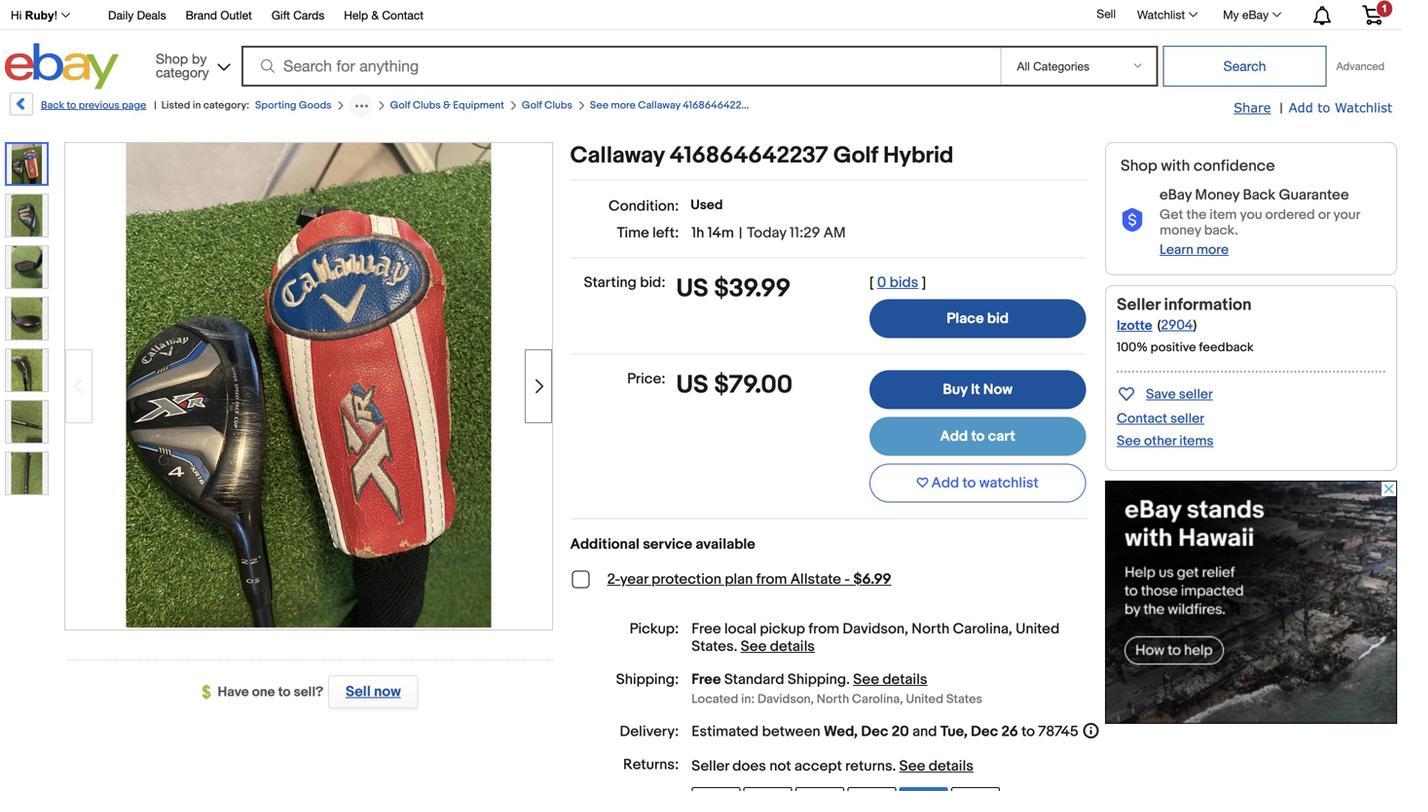 Task type: vqa. For each thing, say whether or not it's contained in the screenshot.
& to the right
yes



Task type: describe. For each thing, give the bounding box(es) containing it.
golf clubs
[[522, 99, 573, 112]]

sporting goods
[[255, 99, 332, 112]]

now
[[374, 684, 401, 701]]

year
[[620, 571, 648, 589]]

dollar sign image
[[202, 685, 218, 701]]

help & contact link
[[344, 5, 424, 27]]

in
[[193, 99, 201, 112]]

main content containing us $39.99
[[570, 142, 1101, 792]]

help & contact
[[344, 8, 424, 22]]

category
[[156, 64, 209, 80]]

delivery:
[[620, 724, 679, 741]]

one
[[252, 685, 275, 701]]

golf left equipment
[[390, 99, 410, 112]]

free local pickup from davidson, north carolina, united states
[[692, 621, 1060, 656]]

1 vertical spatial &
[[443, 99, 451, 112]]

us $39.99
[[676, 274, 791, 304]]

sell for sell
[[1097, 7, 1116, 21]]

shipping:
[[616, 672, 679, 689]]

google pay image
[[744, 788, 792, 792]]

0 horizontal spatial details
[[770, 638, 815, 656]]

returns
[[846, 758, 893, 776]]

ebay inside ebay money back guarantee get the item you ordered or your money back. learn more
[[1160, 187, 1192, 204]]

]
[[922, 274, 926, 292]]

shipping
[[788, 672, 846, 689]]

united inside free standard shipping . see details located in: davidson, north carolina, united states
[[906, 692, 944, 708]]

my ebay link
[[1213, 3, 1290, 26]]

today
[[747, 224, 787, 242]]

get
[[1160, 207, 1184, 223]]

picture 4 of 7 image
[[6, 298, 48, 340]]

brand
[[186, 8, 217, 22]]

add to watchlist
[[932, 475, 1039, 492]]

picture 6 of 7 image
[[6, 401, 48, 443]]

listed
[[161, 99, 190, 112]]

price:
[[627, 371, 666, 388]]

united inside free local pickup from davidson, north carolina, united states
[[1016, 621, 1060, 638]]

2 dec from the left
[[971, 724, 998, 741]]

equipment
[[453, 99, 504, 112]]

more inside ebay money back guarantee get the item you ordered or your money back. learn more
[[1197, 242, 1229, 259]]

other
[[1144, 433, 1177, 450]]

does
[[733, 758, 766, 776]]

us for us $39.99
[[676, 274, 709, 304]]

or
[[1318, 207, 1331, 223]]

golf up the callaway 416864642237 golf hybrid
[[755, 99, 776, 112]]

callaway inside "main content"
[[570, 142, 665, 170]]

2-
[[607, 571, 620, 589]]

contact seller link
[[1117, 411, 1205, 427]]

discover image
[[952, 788, 1000, 792]]

add to watchlist button
[[870, 464, 1086, 503]]

1 link
[[1351, 0, 1395, 28]]

back inside ebay money back guarantee get the item you ordered or your money back. learn more
[[1243, 187, 1276, 204]]

1
[[1382, 2, 1388, 14]]

| listed in category:
[[154, 99, 249, 112]]

plan
[[725, 571, 753, 589]]

)
[[1194, 317, 1197, 334]]

save seller button
[[1117, 383, 1213, 405]]

am
[[824, 224, 846, 242]]

advertisement region
[[1105, 481, 1398, 725]]

accept
[[795, 758, 842, 776]]

0 horizontal spatial |
[[154, 99, 157, 112]]

seller for save
[[1179, 387, 1213, 403]]

advanced
[[1337, 60, 1385, 73]]

seller for us $79.00
[[1117, 295, 1161, 315]]

to right one
[[278, 685, 291, 701]]

previous
[[79, 99, 120, 112]]

1h
[[692, 224, 704, 242]]

sporting goods link
[[255, 99, 332, 112]]

free for free local pickup from davidson, north carolina, united states
[[692, 621, 721, 638]]

picture 5 of 7 image
[[6, 350, 48, 392]]

wed,
[[824, 724, 858, 741]]

paypal image
[[692, 788, 740, 792]]

place bid
[[947, 310, 1009, 328]]

picture 7 of 7 image
[[6, 453, 48, 495]]

sell?
[[294, 685, 324, 701]]

watchlist inside account navigation
[[1137, 8, 1185, 21]]

hybrid inside "main content"
[[883, 142, 954, 170]]

0 vertical spatial hybrid
[[778, 99, 810, 112]]

| inside "main content"
[[739, 224, 742, 242]]

!
[[54, 9, 57, 22]]

learn more link
[[1160, 242, 1229, 259]]

from inside free local pickup from davidson, north carolina, united states
[[809, 621, 840, 638]]

now
[[983, 381, 1013, 399]]

returns:
[[623, 757, 679, 774]]

0
[[877, 274, 887, 292]]

seller for standard shipping
[[692, 758, 729, 776]]

the
[[1187, 207, 1207, 223]]

my
[[1223, 8, 1239, 21]]

details inside free standard shipping . see details located in: davidson, north carolina, united states
[[883, 672, 928, 689]]

to left previous
[[67, 99, 76, 112]]

100%
[[1117, 340, 1148, 355]]

positive
[[1151, 340, 1196, 355]]

callaway 416864642237 golf hybrid
[[570, 142, 954, 170]]

davidson, inside free standard shipping . see details located in: davidson, north carolina, united states
[[758, 692, 814, 708]]

see details link for seller does not accept returns
[[900, 758, 974, 776]]

add for add to cart
[[940, 428, 968, 446]]

see up american express image
[[900, 758, 926, 776]]

to inside button
[[963, 475, 976, 492]]

time
[[617, 224, 649, 242]]

11:29
[[790, 224, 820, 242]]

golf inside "main content"
[[834, 142, 878, 170]]

picture 3 of 7 image
[[6, 246, 48, 288]]

buy it now
[[943, 381, 1013, 399]]

seller for contact
[[1171, 411, 1205, 427]]

time left:
[[617, 224, 679, 242]]

states inside free local pickup from davidson, north carolina, united states
[[692, 638, 734, 656]]

clubs for golf clubs
[[545, 99, 573, 112]]

contact seller see other items
[[1117, 411, 1214, 450]]

share | add to watchlist
[[1234, 100, 1393, 117]]

buy
[[943, 381, 968, 399]]

goods
[[299, 99, 332, 112]]

bid
[[987, 310, 1009, 328]]

$79.00
[[714, 371, 793, 401]]

Search for anything text field
[[244, 48, 997, 85]]

picture 2 of 7 image
[[6, 195, 48, 237]]

20
[[892, 724, 909, 741]]

shop by category
[[156, 51, 209, 80]]

see details link for free local pickup from davidson, north carolina, united states
[[741, 638, 815, 656]]

contact inside account navigation
[[382, 8, 424, 22]]

callaway 416864642237 golf hybrid - picture 1 of 7 image
[[126, 141, 491, 628]]

add for add to watchlist
[[932, 475, 959, 492]]

none submit inside shop by category banner
[[1163, 46, 1327, 87]]

additional service available
[[570, 536, 755, 554]]



Task type: locate. For each thing, give the bounding box(es) containing it.
to left "cart"
[[971, 428, 985, 446]]

0 horizontal spatial seller
[[692, 758, 729, 776]]

more down back.
[[1197, 242, 1229, 259]]

clubs down search for anything text box
[[545, 99, 573, 112]]

. see details
[[734, 638, 815, 656]]

1 horizontal spatial seller
[[1117, 295, 1161, 315]]

1 vertical spatial 416864642237
[[670, 142, 829, 170]]

details up discover image
[[929, 758, 974, 776]]

1 horizontal spatial states
[[947, 692, 983, 708]]

1 vertical spatial callaway
[[570, 142, 665, 170]]

0 horizontal spatial from
[[756, 571, 787, 589]]

details down free local pickup from davidson, north carolina, united states
[[883, 672, 928, 689]]

& inside account navigation
[[372, 8, 379, 22]]

confidence
[[1194, 157, 1275, 176]]

seller inside "main content"
[[692, 758, 729, 776]]

seller inside contact seller see other items
[[1171, 411, 1205, 427]]

2 vertical spatial add
[[932, 475, 959, 492]]

1 horizontal spatial hybrid
[[883, 142, 954, 170]]

26
[[1002, 724, 1018, 741]]

0 vertical spatial sell
[[1097, 7, 1116, 21]]

us for us $79.00
[[676, 371, 709, 401]]

with
[[1161, 157, 1190, 176]]

0 vertical spatial 416864642237
[[683, 99, 753, 112]]

contact right "help"
[[382, 8, 424, 22]]

davidson, down $6.99
[[843, 621, 909, 638]]

2 us from the top
[[676, 371, 709, 401]]

1 free from the top
[[692, 621, 721, 638]]

states up tue,
[[947, 692, 983, 708]]

0 vertical spatial united
[[1016, 621, 1060, 638]]

| right 14m
[[739, 224, 742, 242]]

| inside the share | add to watchlist
[[1280, 100, 1283, 117]]

0 horizontal spatial carolina,
[[852, 692, 903, 708]]

located
[[692, 692, 739, 708]]

1 horizontal spatial more
[[1197, 242, 1229, 259]]

free left local
[[692, 621, 721, 638]]

carolina, inside free standard shipping . see details located in: davidson, north carolina, united states
[[852, 692, 903, 708]]

0 vertical spatial see details link
[[741, 638, 815, 656]]

0 vertical spatial watchlist
[[1137, 8, 1185, 21]]

add to cart link
[[870, 417, 1086, 456]]

0 horizontal spatial hybrid
[[778, 99, 810, 112]]

watchlist right the sell "link"
[[1137, 8, 1185, 21]]

0 horizontal spatial .
[[734, 638, 738, 656]]

1 vertical spatial shop
[[1121, 157, 1158, 176]]

place
[[947, 310, 984, 328]]

sell left "now"
[[346, 684, 371, 701]]

1 vertical spatial watchlist
[[1335, 100, 1393, 115]]

ruby
[[25, 9, 54, 22]]

details up shipping
[[770, 638, 815, 656]]

1 dec from the left
[[861, 724, 889, 741]]

0 horizontal spatial ebay
[[1160, 187, 1192, 204]]

| left listed
[[154, 99, 157, 112]]

shop by category button
[[147, 43, 235, 85]]

my ebay
[[1223, 8, 1269, 21]]

us
[[676, 274, 709, 304], [676, 371, 709, 401]]

dec
[[861, 724, 889, 741], [971, 724, 998, 741]]

to inside the share | add to watchlist
[[1318, 100, 1331, 115]]

estimated
[[692, 724, 759, 741]]

free inside free local pickup from davidson, north carolina, united states
[[692, 621, 721, 638]]

learn
[[1160, 242, 1194, 259]]

sell link
[[1088, 7, 1125, 21]]

1 horizontal spatial from
[[809, 621, 840, 638]]

sell inside account navigation
[[1097, 7, 1116, 21]]

to down advanced link
[[1318, 100, 1331, 115]]

daily
[[108, 8, 134, 22]]

[ 0 bids ]
[[870, 274, 926, 292]]

back.
[[1204, 222, 1239, 239]]

0 horizontal spatial sell
[[346, 684, 371, 701]]

add down add to cart link
[[932, 475, 959, 492]]

outlet
[[220, 8, 252, 22]]

0 horizontal spatial more
[[611, 99, 636, 112]]

0 vertical spatial davidson,
[[843, 621, 909, 638]]

0 vertical spatial carolina,
[[953, 621, 1013, 638]]

seller up lzotte link
[[1117, 295, 1161, 315]]

golf up am
[[834, 142, 878, 170]]

2 free from the top
[[692, 672, 721, 689]]

0 vertical spatial from
[[756, 571, 787, 589]]

states
[[692, 638, 734, 656], [947, 692, 983, 708]]

category:
[[203, 99, 249, 112]]

see details link up the standard
[[741, 638, 815, 656]]

None submit
[[1163, 46, 1327, 87]]

free standard shipping . see details located in: davidson, north carolina, united states
[[692, 672, 983, 708]]

2 vertical spatial .
[[893, 758, 896, 776]]

see other items link
[[1117, 433, 1214, 450]]

1 vertical spatial sell
[[346, 684, 371, 701]]

local
[[725, 621, 757, 638]]

visa image
[[796, 788, 844, 792]]

golf right equipment
[[522, 99, 542, 112]]

place bid button
[[870, 299, 1086, 338]]

0 horizontal spatial contact
[[382, 8, 424, 22]]

0 vertical spatial seller
[[1117, 295, 1161, 315]]

. up the master card image
[[893, 758, 896, 776]]

contact inside contact seller see other items
[[1117, 411, 1168, 427]]

sell left watchlist link
[[1097, 7, 1116, 21]]

shop inside 'shop by category'
[[156, 51, 188, 67]]

0 vertical spatial details
[[770, 638, 815, 656]]

us right the price:
[[676, 371, 709, 401]]

0 horizontal spatial united
[[906, 692, 944, 708]]

0 vertical spatial &
[[372, 8, 379, 22]]

from right pickup at the bottom of the page
[[809, 621, 840, 638]]

davidson, inside free local pickup from davidson, north carolina, united states
[[843, 621, 909, 638]]

seller inside button
[[1179, 387, 1213, 403]]

american express image
[[900, 788, 948, 792]]

dec left 20
[[861, 724, 889, 741]]

0 vertical spatial free
[[692, 621, 721, 638]]

2 horizontal spatial .
[[893, 758, 896, 776]]

1 horizontal spatial sell
[[1097, 7, 1116, 21]]

0 horizontal spatial watchlist
[[1137, 8, 1185, 21]]

1 horizontal spatial watchlist
[[1335, 100, 1393, 115]]

0 vertical spatial back
[[41, 99, 64, 112]]

shop left by
[[156, 51, 188, 67]]

0 horizontal spatial shop
[[156, 51, 188, 67]]

1h 14m | today 11:29 am
[[692, 224, 846, 242]]

north inside free standard shipping . see details located in: davidson, north carolina, united states
[[817, 692, 849, 708]]

see left other
[[1117, 433, 1141, 450]]

page
[[122, 99, 146, 112]]

1 horizontal spatial |
[[739, 224, 742, 242]]

help
[[344, 8, 368, 22]]

free up located
[[692, 672, 721, 689]]

0 horizontal spatial back
[[41, 99, 64, 112]]

see details link down free local pickup from davidson, north carolina, united states
[[853, 672, 928, 689]]

1 vertical spatial .
[[846, 672, 850, 689]]

free inside free standard shipping . see details located in: davidson, north carolina, united states
[[692, 672, 721, 689]]

ebay money back guarantee get the item you ordered or your money back. learn more
[[1160, 187, 1360, 259]]

1 vertical spatial hybrid
[[883, 142, 954, 170]]

1 vertical spatial back
[[1243, 187, 1276, 204]]

0 horizontal spatial &
[[372, 8, 379, 22]]

you
[[1240, 207, 1263, 223]]

callaway
[[638, 99, 681, 112], [570, 142, 665, 170]]

shop for shop with confidence
[[1121, 157, 1158, 176]]

add down the buy
[[940, 428, 968, 446]]

guarantee
[[1279, 187, 1349, 204]]

1 us from the top
[[676, 274, 709, 304]]

callaway up the condition:
[[570, 142, 665, 170]]

ordered
[[1266, 207, 1315, 223]]

lzotte
[[1117, 318, 1153, 334]]

1 vertical spatial states
[[947, 692, 983, 708]]

golf
[[390, 99, 410, 112], [522, 99, 542, 112], [755, 99, 776, 112], [834, 142, 878, 170]]

2 clubs from the left
[[545, 99, 573, 112]]

account navigation
[[0, 0, 1398, 30]]

1 horizontal spatial dec
[[971, 724, 998, 741]]

see more callaway 416864642237 golf hybrid
[[590, 99, 810, 112]]

see details link up american express image
[[900, 758, 974, 776]]

1 clubs from the left
[[413, 99, 441, 112]]

2904
[[1161, 317, 1194, 334]]

ebay up get
[[1160, 187, 1192, 204]]

add right share
[[1289, 100, 1313, 115]]

1 vertical spatial seller
[[1171, 411, 1205, 427]]

back left previous
[[41, 99, 64, 112]]

1 vertical spatial davidson,
[[758, 692, 814, 708]]

& right "help"
[[372, 8, 379, 22]]

golf clubs & equipment
[[390, 99, 504, 112]]

more
[[611, 99, 636, 112], [1197, 242, 1229, 259]]

not
[[770, 758, 791, 776]]

1 vertical spatial seller
[[692, 758, 729, 776]]

north inside free local pickup from davidson, north carolina, united states
[[912, 621, 950, 638]]

seller up items
[[1171, 411, 1205, 427]]

hybrid
[[778, 99, 810, 112], [883, 142, 954, 170]]

1 vertical spatial north
[[817, 692, 849, 708]]

it
[[971, 381, 980, 399]]

add to cart
[[940, 428, 1016, 446]]

seller right "save"
[[1179, 387, 1213, 403]]

1 vertical spatial us
[[676, 371, 709, 401]]

0 horizontal spatial davidson,
[[758, 692, 814, 708]]

. down free local pickup from davidson, north carolina, united states
[[846, 672, 850, 689]]

2 horizontal spatial |
[[1280, 100, 1283, 117]]

carolina,
[[953, 621, 1013, 638], [852, 692, 903, 708]]

sell
[[1097, 7, 1116, 21], [346, 684, 371, 701]]

additional
[[570, 536, 640, 554]]

416864642237 up used
[[670, 142, 829, 170]]

gift
[[272, 8, 290, 22]]

picture 1 of 7 image
[[7, 144, 47, 184]]

0 vertical spatial us
[[676, 274, 709, 304]]

2 vertical spatial see details link
[[900, 758, 974, 776]]

2 vertical spatial details
[[929, 758, 974, 776]]

starting bid:
[[584, 274, 666, 292]]

1 horizontal spatial .
[[846, 672, 850, 689]]

1 horizontal spatial carolina,
[[953, 621, 1013, 638]]

have
[[218, 685, 249, 701]]

states up located
[[692, 638, 734, 656]]

0 vertical spatial states
[[692, 638, 734, 656]]

0 vertical spatial contact
[[382, 8, 424, 22]]

ebay right my
[[1243, 8, 1269, 21]]

allstate
[[791, 571, 841, 589]]

(
[[1158, 317, 1161, 334]]

1 vertical spatial free
[[692, 672, 721, 689]]

back to previous page link
[[8, 93, 146, 123]]

0 vertical spatial more
[[611, 99, 636, 112]]

sporting
[[255, 99, 296, 112]]

back up you
[[1243, 187, 1276, 204]]

gift cards
[[272, 8, 325, 22]]

1 horizontal spatial ebay
[[1243, 8, 1269, 21]]

1 horizontal spatial back
[[1243, 187, 1276, 204]]

1 horizontal spatial shop
[[1121, 157, 1158, 176]]

estimated between wed, dec 20 and tue, dec 26 to 78745
[[692, 724, 1079, 741]]

0 horizontal spatial states
[[692, 638, 734, 656]]

0 horizontal spatial north
[[817, 692, 849, 708]]

1 vertical spatial from
[[809, 621, 840, 638]]

master card image
[[848, 788, 896, 792]]

from right plan
[[756, 571, 787, 589]]

0 horizontal spatial clubs
[[413, 99, 441, 112]]

davidson, up between
[[758, 692, 814, 708]]

0 vertical spatial add
[[1289, 100, 1313, 115]]

78745
[[1038, 724, 1079, 741]]

seller does not accept returns . see details
[[692, 758, 974, 776]]

0 vertical spatial north
[[912, 621, 950, 638]]

0 vertical spatial ebay
[[1243, 8, 1269, 21]]

1 horizontal spatial north
[[912, 621, 950, 638]]

1 horizontal spatial details
[[883, 672, 928, 689]]

clubs for golf clubs & equipment
[[413, 99, 441, 112]]

items
[[1180, 433, 1214, 450]]

1 vertical spatial details
[[883, 672, 928, 689]]

seller up paypal image
[[692, 758, 729, 776]]

1 vertical spatial more
[[1197, 242, 1229, 259]]

1 horizontal spatial davidson,
[[843, 621, 909, 638]]

gift cards link
[[272, 5, 325, 27]]

| right share 'button'
[[1280, 100, 1283, 117]]

416864642237
[[683, 99, 753, 112], [670, 142, 829, 170]]

ebay inside 'link'
[[1243, 8, 1269, 21]]

see up the standard
[[741, 638, 767, 656]]

shop left with
[[1121, 157, 1158, 176]]

free for free standard shipping . see details located in: davidson, north carolina, united states
[[692, 672, 721, 689]]

carolina, inside free local pickup from davidson, north carolina, united states
[[953, 621, 1013, 638]]

main content
[[570, 142, 1101, 792]]

1 vertical spatial contact
[[1117, 411, 1168, 427]]

1 vertical spatial carolina,
[[852, 692, 903, 708]]

starting
[[584, 274, 637, 292]]

seller information lzotte ( 2904 ) 100% positive feedback
[[1117, 295, 1254, 355]]

1 horizontal spatial clubs
[[545, 99, 573, 112]]

shop by category banner
[[0, 0, 1398, 94]]

. up the standard
[[734, 638, 738, 656]]

see down search for anything text box
[[590, 99, 609, 112]]

to left watchlist
[[963, 475, 976, 492]]

brand outlet
[[186, 8, 252, 22]]

daily deals
[[108, 8, 166, 22]]

pickup:
[[630, 621, 679, 638]]

information
[[1164, 295, 1252, 315]]

with details__icon image
[[1121, 209, 1144, 233]]

1 horizontal spatial &
[[443, 99, 451, 112]]

& left equipment
[[443, 99, 451, 112]]

us right bid:
[[676, 274, 709, 304]]

dec left 26
[[971, 724, 998, 741]]

hi
[[11, 9, 22, 22]]

shop for shop by category
[[156, 51, 188, 67]]

$6.99
[[854, 571, 892, 589]]

cards
[[293, 8, 325, 22]]

sell for sell now
[[346, 684, 371, 701]]

clubs left equipment
[[413, 99, 441, 112]]

bids
[[890, 274, 919, 292]]

see inside contact seller see other items
[[1117, 433, 1141, 450]]

seller inside seller information lzotte ( 2904 ) 100% positive feedback
[[1117, 295, 1161, 315]]

1 vertical spatial see details link
[[853, 672, 928, 689]]

add inside button
[[932, 475, 959, 492]]

see details link
[[741, 638, 815, 656], [853, 672, 928, 689], [900, 758, 974, 776]]

1 horizontal spatial united
[[1016, 621, 1060, 638]]

1 horizontal spatial contact
[[1117, 411, 1168, 427]]

14m
[[708, 224, 734, 242]]

between
[[762, 724, 821, 741]]

416864642237 down shop by category banner
[[683, 99, 753, 112]]

2 horizontal spatial details
[[929, 758, 974, 776]]

callaway down search for anything text box
[[638, 99, 681, 112]]

0 horizontal spatial dec
[[861, 724, 889, 741]]

see down free local pickup from davidson, north carolina, united states
[[853, 672, 879, 689]]

watchlist inside the share | add to watchlist
[[1335, 100, 1393, 115]]

1 vertical spatial add
[[940, 428, 968, 446]]

0 vertical spatial seller
[[1179, 387, 1213, 403]]

deals
[[137, 8, 166, 22]]

0 vertical spatial callaway
[[638, 99, 681, 112]]

available
[[696, 536, 755, 554]]

add inside the share | add to watchlist
[[1289, 100, 1313, 115]]

0 vertical spatial .
[[734, 638, 738, 656]]

1 vertical spatial united
[[906, 692, 944, 708]]

416864642237 inside "main content"
[[670, 142, 829, 170]]

money
[[1195, 187, 1240, 204]]

watchlist down advanced
[[1335, 100, 1393, 115]]

bid:
[[640, 274, 666, 292]]

see more callaway 416864642237 golf hybrid link
[[590, 99, 810, 112]]

contact up other
[[1117, 411, 1168, 427]]

more down search for anything text box
[[611, 99, 636, 112]]

protection
[[652, 571, 722, 589]]

0 vertical spatial shop
[[156, 51, 188, 67]]

$39.99
[[714, 274, 791, 304]]

1 vertical spatial ebay
[[1160, 187, 1192, 204]]

to right 26
[[1022, 724, 1035, 741]]

in:
[[741, 692, 755, 708]]

feedback
[[1199, 340, 1254, 355]]

states inside free standard shipping . see details located in: davidson, north carolina, united states
[[947, 692, 983, 708]]

. inside free standard shipping . see details located in: davidson, north carolina, united states
[[846, 672, 850, 689]]

see inside free standard shipping . see details located in: davidson, north carolina, united states
[[853, 672, 879, 689]]



